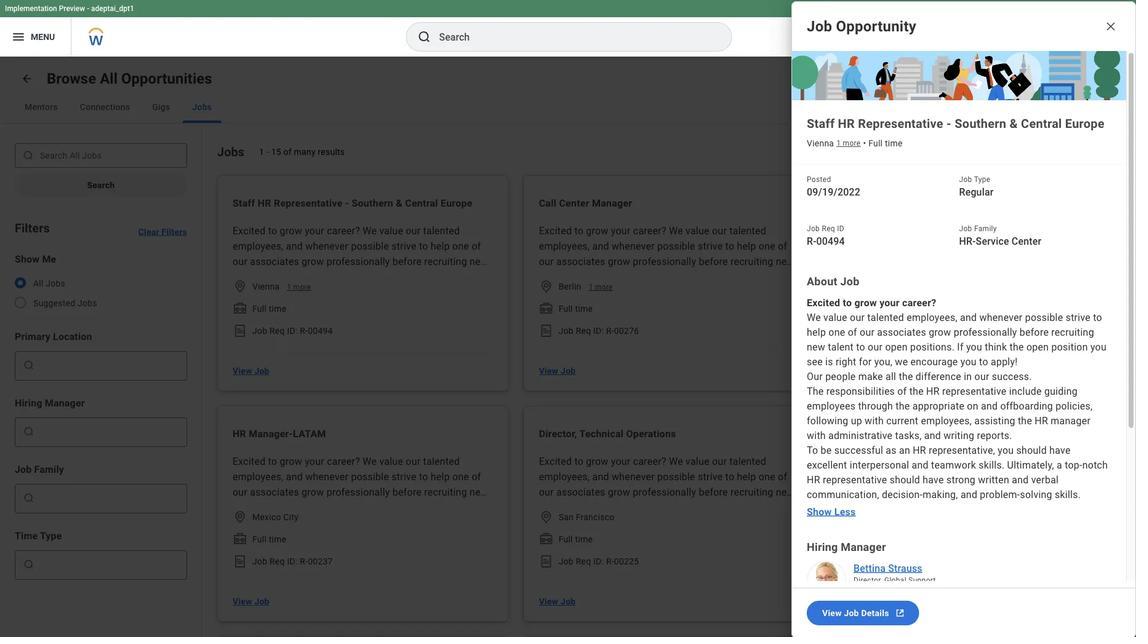 Task type: vqa. For each thing, say whether or not it's contained in the screenshot.
Job Req ID : R-00237
yes



Task type: describe. For each thing, give the bounding box(es) containing it.
make
[[859, 371, 884, 383]]

0 vertical spatial of
[[284, 147, 292, 157]]

tab list containing mentors
[[0, 91, 1137, 124]]

req for call center manager
[[576, 326, 591, 336]]

view job details
[[823, 609, 890, 619]]

interpersonal
[[850, 460, 910, 471]]

search button
[[15, 173, 187, 198]]

me
[[42, 253, 56, 265]]

to down think
[[980, 356, 989, 368]]

results
[[318, 147, 345, 157]]

job opportunity dialog
[[792, 1, 1137, 638]]

the
[[807, 386, 824, 398]]

: for director, technical operations
[[602, 557, 604, 567]]

time for director, technical operations
[[575, 535, 593, 545]]

time type image for director, technical operations
[[539, 533, 554, 547]]

location image for director, technical operations
[[539, 510, 554, 525]]

view for chief technology officer (cto)
[[846, 597, 865, 607]]

francisco
[[576, 513, 615, 523]]

jobs right the "suggested"
[[78, 298, 97, 309]]

job inside job type regular
[[960, 176, 973, 184]]

jobs left 15
[[217, 145, 244, 159]]

more for staff hr representative - southern & central europe
[[293, 283, 311, 292]]

•
[[864, 138, 867, 148]]

time type element for call center manager
[[539, 302, 554, 317]]

we
[[896, 356, 909, 368]]

1 up job req id : r-00494
[[287, 283, 291, 292]]

reports.
[[978, 430, 1013, 442]]

id inside job req id r-00494
[[838, 225, 845, 233]]

profile logan mcneil element
[[1095, 23, 1129, 50]]

mexico city
[[252, 513, 299, 523]]

strive
[[1066, 312, 1091, 324]]

suggested
[[33, 298, 75, 309]]

you down reports.
[[998, 445, 1014, 457]]

show me
[[15, 253, 56, 265]]

tasks,
[[896, 430, 922, 442]]

menu
[[31, 32, 55, 42]]

0 horizontal spatial center
[[559, 198, 590, 209]]

solving
[[1021, 489, 1053, 501]]

the down difference
[[910, 386, 924, 398]]

the down offboarding
[[1018, 415, 1033, 427]]

job family hr-service center
[[960, 225, 1042, 247]]

hr up vienna 1 more • full time
[[838, 116, 855, 131]]

1 more button for call center manager
[[589, 283, 613, 293]]

following
[[807, 415, 849, 427]]

view job button for chief technology officer (cto)
[[841, 590, 887, 615]]

1 inside vienna 1 more • full time
[[837, 139, 841, 148]]

your
[[880, 297, 900, 309]]

responsibilities
[[827, 386, 895, 398]]

1 - 15 of many results
[[259, 147, 345, 157]]

support
[[909, 577, 936, 586]]

if
[[958, 341, 964, 353]]

location image for staff hr representative - southern & central europe
[[233, 280, 248, 294]]

2 horizontal spatial location image
[[846, 510, 860, 525]]

about job
[[807, 276, 860, 289]]

bettina
[[854, 563, 886, 575]]

right
[[836, 356, 857, 368]]

full time for call center manager
[[559, 304, 593, 314]]

0 vertical spatial employees,
[[907, 312, 958, 324]]

location element for call center manager
[[539, 280, 554, 294]]

location image for call
[[539, 280, 554, 294]]

ultimately,
[[1008, 460, 1055, 471]]

jobrequisitionid element for call center manager
[[539, 324, 554, 339]]

adeptai_dpt1
[[91, 4, 134, 13]]

manager-
[[249, 429, 293, 440]]

req for hr manager-latam
[[270, 557, 285, 567]]

appropriate
[[913, 401, 965, 412]]

00293
[[921, 557, 946, 567]]

view job button for call center manager
[[534, 359, 581, 384]]

call
[[539, 198, 557, 209]]

up
[[851, 415, 863, 427]]

view job for hr manager-latam
[[233, 597, 270, 607]]

our up you,
[[868, 341, 883, 353]]

browse
[[47, 70, 96, 87]]

view job up responsibilities
[[846, 366, 882, 376]]

0 vertical spatial grow
[[855, 297, 877, 309]]

view job button for hr manager-latam
[[228, 590, 274, 615]]

1 right berlin
[[589, 283, 593, 292]]

job inside job req id r-00494
[[807, 225, 820, 233]]

notch
[[1083, 460, 1109, 471]]

possible
[[1026, 312, 1064, 324]]

our
[[807, 371, 823, 383]]

our right the in
[[975, 371, 990, 383]]

an
[[900, 445, 911, 457]]

operations
[[627, 429, 677, 440]]

san francisco
[[559, 513, 615, 523]]

job req id : r-00494
[[252, 326, 333, 336]]

excited
[[807, 297, 841, 309]]

0 horizontal spatial skills.
[[979, 460, 1005, 471]]

job req id : r-00276
[[559, 326, 639, 336]]

clear filters button
[[138, 212, 187, 237]]

view job for director, technical operations
[[539, 597, 576, 607]]

type for job type regular
[[975, 176, 991, 184]]

opportunity
[[837, 18, 917, 35]]

time type image for hr
[[233, 533, 248, 547]]

15
[[271, 147, 281, 157]]

gigs
[[152, 102, 170, 112]]

show less button
[[802, 505, 861, 520]]

manager inside job opportunity dialog
[[841, 542, 887, 555]]

job inside 'button'
[[845, 609, 860, 619]]

many
[[294, 147, 316, 157]]

time type image for call center manager
[[539, 302, 554, 317]]

city
[[284, 513, 299, 523]]

chief technology officer (cto)
[[846, 429, 989, 440]]

0 horizontal spatial should
[[890, 474, 921, 486]]

hr manager-latam
[[233, 429, 326, 440]]

id for hr manager-latam
[[287, 557, 296, 567]]

posted
[[807, 176, 832, 184]]

search image for job
[[23, 493, 35, 505]]

justify image
[[11, 30, 26, 44]]

show inside excited to grow your career? we value our talented employees, and whenever possible strive to help one of our associates grow professionally before recruiting new talent to our open positions. if you think the open position you see is right for you, we encourage you to apply! our people make all the difference in our success . the responsibilities of the hr representative include guiding employees through the appropriate on and offboarding policies, following up with current employees, assisting the hr manager with administrative tasks, and writing reports. to be successful as an hr representative, you should have excellent interpersonal and teamwork skills. ultimately, a top-notch hr representative should have strong written and verbal communication, decision-making, and problem-solving skills. show less
[[807, 506, 832, 518]]

time type element for director, technical operations
[[539, 533, 554, 547]]

0 vertical spatial with
[[865, 415, 884, 427]]

you right the position
[[1091, 341, 1107, 353]]

to up value in the right of the page
[[843, 297, 852, 309]]

req for director, technical operations
[[576, 557, 591, 567]]

1 left 15
[[259, 147, 264, 157]]

time up associates
[[882, 304, 900, 314]]

excellent
[[807, 460, 848, 471]]

full for staff hr representative - southern & central europe
[[252, 304, 267, 314]]

time type element for chief technology officer (cto)
[[846, 533, 860, 547]]

full time up associates
[[865, 304, 900, 314]]

berlin
[[559, 282, 582, 292]]

: for chief technology officer (cto)
[[908, 557, 911, 567]]

time type image for staff hr representative - southern & central europe
[[233, 302, 248, 317]]

1 horizontal spatial should
[[1017, 445, 1047, 457]]

r- inside job req id r-00494
[[807, 236, 817, 247]]

europe inside job opportunity dialog
[[1066, 116, 1105, 131]]

search image for hiring
[[23, 426, 35, 438]]

location element for hr manager-latam
[[233, 510, 248, 525]]

0 horizontal spatial representative
[[274, 198, 343, 209]]

location image for hr
[[233, 510, 248, 525]]

and down strong at the bottom of the page
[[961, 489, 978, 501]]

0 horizontal spatial &
[[396, 198, 403, 209]]

people
[[826, 371, 856, 383]]

top-
[[1065, 460, 1083, 471]]

hr-
[[960, 236, 976, 247]]

menu banner
[[0, 0, 1137, 57]]

0 vertical spatial have
[[1050, 445, 1071, 457]]

view for director, technical operations
[[539, 597, 559, 607]]

call center manager
[[539, 198, 633, 209]]

primary location
[[15, 331, 92, 343]]

and right tasks,
[[925, 430, 942, 442]]

req for chief technology officer (cto)
[[883, 557, 898, 567]]

position
[[1052, 341, 1089, 353]]

primary
[[15, 331, 50, 343]]

view job button for director, technical operations
[[534, 590, 581, 615]]

0 horizontal spatial 00494
[[308, 326, 333, 336]]

filters inside button
[[162, 227, 187, 237]]

r- for chief technology officer (cto)
[[913, 557, 921, 567]]

my tasks element
[[1060, 23, 1095, 50]]

ext link image
[[895, 608, 907, 620]]

view job details button
[[807, 602, 920, 626]]

details
[[862, 609, 890, 619]]

1 vertical spatial staff
[[233, 198, 255, 209]]

00044
[[921, 326, 946, 336]]

time type image for chief
[[846, 533, 860, 547]]

full for director, technical operations
[[559, 535, 573, 545]]

: for call center manager
[[602, 326, 604, 336]]

Search Workday  search field
[[439, 23, 707, 50]]

time type
[[15, 531, 62, 542]]

close environment banner image
[[1123, 4, 1131, 12]]

1 more for representative
[[287, 283, 311, 292]]

view inside 'button'
[[823, 609, 842, 619]]

successful
[[835, 445, 884, 457]]

for
[[859, 356, 872, 368]]

view job button up responsibilities
[[841, 359, 887, 384]]

family for job family hr-service center
[[975, 225, 998, 233]]

jobrequisitionid image for staff hr representative - southern & central europe
[[233, 324, 248, 339]]

time for staff hr representative - southern & central europe
[[269, 304, 287, 314]]

bettina strauss link
[[854, 562, 1112, 576]]

decision-
[[882, 489, 923, 501]]

you up the in
[[961, 356, 977, 368]]

2 open from the left
[[1027, 341, 1050, 353]]

1 horizontal spatial manager
[[592, 198, 633, 209]]

be
[[821, 445, 832, 457]]

1 more for manager
[[589, 283, 613, 292]]

central inside job opportunity dialog
[[1022, 116, 1063, 131]]

employees
[[807, 401, 856, 412]]

1 horizontal spatial representative
[[943, 386, 1007, 398]]

id for director, technical operations
[[594, 557, 602, 567]]

1 vertical spatial all
[[33, 279, 44, 289]]

strauss
[[889, 563, 923, 575]]

gigs button
[[142, 91, 180, 123]]

value
[[824, 312, 848, 324]]

regular
[[960, 186, 994, 198]]

suggested jobs
[[33, 298, 97, 309]]

hr down difference
[[927, 386, 940, 398]]

administrative
[[829, 430, 893, 442]]

clear filters
[[138, 227, 187, 237]]

job default image image
[[793, 51, 1127, 100]]

location element for staff hr representative - southern & central europe
[[233, 280, 248, 294]]

help
[[807, 327, 826, 338]]

jobrequisitionid image for hr manager-latam
[[233, 555, 248, 570]]

full time for staff hr representative - southern & central europe
[[252, 304, 287, 314]]

family for job family
[[34, 464, 64, 476]]

full for call center manager
[[559, 304, 573, 314]]

1 vertical spatial grow
[[929, 327, 952, 338]]

service
[[976, 236, 1010, 247]]

time type element for staff hr representative - southern & central europe
[[233, 302, 248, 317]]

arrow left image
[[21, 73, 33, 85]]

job req id : r-00225
[[559, 557, 639, 567]]



Task type: locate. For each thing, give the bounding box(es) containing it.
0 horizontal spatial filters
[[15, 221, 50, 236]]

representative up •
[[859, 116, 944, 131]]

r- for staff hr representative - southern & central europe
[[300, 326, 308, 336]]

&
[[1010, 116, 1018, 131], [396, 198, 403, 209]]

1 horizontal spatial show
[[807, 506, 832, 518]]

representative
[[943, 386, 1007, 398], [823, 474, 888, 486]]

id for chief technology officer (cto)
[[900, 557, 908, 567]]

more for call center manager
[[595, 283, 613, 292]]

1 horizontal spatial 1 more
[[589, 283, 613, 292]]

jobs up the "suggested"
[[46, 279, 65, 289]]

view for staff hr representative - southern & central europe
[[233, 366, 252, 376]]

1 horizontal spatial central
[[1022, 116, 1063, 131]]

open up we
[[886, 341, 908, 353]]

full down san
[[559, 535, 573, 545]]

type
[[975, 176, 991, 184], [40, 531, 62, 542]]

career?
[[903, 297, 937, 309]]

r- for call center manager
[[606, 326, 614, 336]]

in
[[964, 371, 973, 383]]

to up for
[[857, 341, 866, 353]]

connections
[[80, 102, 130, 112]]

we
[[807, 312, 821, 324]]

skills.
[[979, 460, 1005, 471], [1055, 489, 1081, 501]]

req for staff hr representative - southern & central europe
[[270, 326, 285, 336]]

jobrequisitionid image left job req id : r-00237
[[233, 555, 248, 570]]

0 vertical spatial vienna
[[807, 138, 835, 148]]

manager
[[592, 198, 633, 209], [45, 398, 85, 409], [841, 542, 887, 555]]

Search All Jobs text field
[[15, 143, 187, 168]]

center right call
[[559, 198, 590, 209]]

x image
[[1105, 20, 1118, 33]]

time down mexico city
[[269, 535, 287, 545]]

2 horizontal spatial 1 more button
[[837, 139, 861, 150]]

0 horizontal spatial southern
[[352, 198, 394, 209]]

1 horizontal spatial have
[[1050, 445, 1071, 457]]

1 more button for staff hr representative - southern & central europe
[[287, 283, 311, 293]]

1 vertical spatial staff hr representative - southern & central europe
[[233, 198, 473, 209]]

0 horizontal spatial open
[[886, 341, 908, 353]]

0 vertical spatial jobrequisitionid image
[[539, 324, 554, 339]]

jobrequisitionid element up 'talent'
[[846, 324, 860, 339]]

less
[[835, 506, 856, 518]]

1 more button right berlin
[[589, 283, 613, 293]]

clear
[[138, 227, 159, 237]]

0 horizontal spatial representative
[[823, 474, 888, 486]]

jobrequisitionid element left job req id : r-00494
[[233, 324, 248, 339]]

policies,
[[1056, 401, 1093, 412]]

1 horizontal spatial with
[[865, 415, 884, 427]]

time type element for hr manager-latam
[[233, 533, 248, 547]]

technical
[[580, 429, 624, 440]]

0 vertical spatial representative
[[859, 116, 944, 131]]

staff
[[807, 116, 835, 131], [233, 198, 255, 209]]

1 time type image from the left
[[233, 533, 248, 547]]

our down talented
[[860, 327, 875, 338]]

search image down job family
[[23, 493, 35, 505]]

with down through
[[865, 415, 884, 427]]

strong
[[947, 474, 976, 486]]

search image
[[417, 30, 432, 44], [22, 150, 34, 162], [23, 360, 35, 372], [23, 559, 35, 571]]

view for call center manager
[[539, 366, 559, 376]]

representative down many
[[274, 198, 343, 209]]

type up the regular
[[975, 176, 991, 184]]

09/19/2022
[[807, 186, 861, 198]]

1 horizontal spatial family
[[975, 225, 998, 233]]

1 left •
[[837, 139, 841, 148]]

to
[[807, 445, 819, 457]]

1 vertical spatial of
[[848, 327, 858, 338]]

search image
[[23, 426, 35, 438], [23, 493, 35, 505]]

1 horizontal spatial staff
[[807, 116, 835, 131]]

0 horizontal spatial have
[[923, 474, 944, 486]]

full time for chief technology officer (cto)
[[865, 535, 900, 545]]

hr right an
[[913, 445, 927, 457]]

full time for director, technical operations
[[559, 535, 593, 545]]

representative up communication,
[[823, 474, 888, 486]]

0 horizontal spatial type
[[40, 531, 62, 542]]

0 horizontal spatial jobrequisitionid image
[[539, 324, 554, 339]]

1 search image from the top
[[23, 426, 35, 438]]

excited to grow your career? we value our talented employees, and whenever possible strive to help one of our associates grow professionally before recruiting new talent to our open positions. if you think the open position you see is right for you, we encourage you to apply! our people make all the difference in our success . the responsibilities of the hr representative include guiding employees through the appropriate on and offboarding policies, following up with current employees, assisting the hr manager with administrative tasks, and writing reports. to be successful as an hr representative, you should have excellent interpersonal and teamwork skills. ultimately, a top-notch hr representative should have strong written and verbal communication, decision-making, and problem-solving skills. show less
[[807, 297, 1111, 518]]

full for hr manager-latam
[[252, 535, 267, 545]]

type inside job type regular
[[975, 176, 991, 184]]

1 vertical spatial search image
[[23, 493, 35, 505]]

center right service
[[1012, 236, 1042, 247]]

1 vertical spatial &
[[396, 198, 403, 209]]

jobrequisitionid element for chief technology officer (cto)
[[846, 555, 860, 570]]

1 1 more from the left
[[287, 283, 311, 292]]

filters right clear
[[162, 227, 187, 237]]

hiring inside job opportunity dialog
[[807, 542, 838, 555]]

and down ultimately,
[[1012, 474, 1029, 486]]

the right "all" at right bottom
[[899, 371, 914, 383]]

jobs right gigs
[[192, 102, 212, 112]]

southern inside job opportunity dialog
[[955, 116, 1007, 131]]

r- for hr manager-latam
[[300, 557, 308, 567]]

0 horizontal spatial hiring manager
[[15, 398, 85, 409]]

1 horizontal spatial 1 more button
[[589, 283, 613, 293]]

job inside job family hr-service center
[[960, 225, 973, 233]]

1 horizontal spatial &
[[1010, 116, 1018, 131]]

full time for hr manager-latam
[[252, 535, 287, 545]]

type right time
[[40, 531, 62, 542]]

2 vertical spatial of
[[898, 386, 907, 398]]

with
[[865, 415, 884, 427], [807, 430, 826, 442]]

representative up the on on the bottom right
[[943, 386, 1007, 398]]

browse all opportunities
[[47, 70, 212, 87]]

1 horizontal spatial hiring
[[807, 542, 838, 555]]

to right strive
[[1094, 312, 1103, 324]]

director, inside bettina strauss director, global support
[[854, 577, 883, 586]]

2 1 more from the left
[[589, 283, 613, 292]]

1 vertical spatial southern
[[352, 198, 394, 209]]

full right •
[[869, 138, 883, 148]]

full time up bettina
[[865, 535, 900, 545]]

about
[[807, 276, 838, 289]]

staff inside job opportunity dialog
[[807, 116, 835, 131]]

guiding
[[1045, 386, 1078, 398]]

jobrequisitionid image left job req id : r-00494
[[233, 324, 248, 339]]

full time down mexico
[[252, 535, 287, 545]]

our right value in the right of the page
[[850, 312, 865, 324]]

view job for call center manager
[[539, 366, 576, 376]]

view job
[[233, 366, 270, 376], [539, 366, 576, 376], [846, 366, 882, 376], [233, 597, 270, 607], [539, 597, 576, 607], [846, 597, 882, 607]]

open down before
[[1027, 341, 1050, 353]]

you
[[967, 341, 983, 353], [1091, 341, 1107, 353], [961, 356, 977, 368], [998, 445, 1014, 457]]

time type image
[[233, 302, 248, 317], [539, 302, 554, 317], [846, 302, 860, 317], [539, 533, 554, 547]]

assisting
[[975, 415, 1016, 427]]

0 vertical spatial show
[[15, 253, 40, 265]]

full time down san
[[559, 535, 593, 545]]

representative inside job opportunity dialog
[[859, 116, 944, 131]]

view job for staff hr representative - southern & central europe
[[233, 366, 270, 376]]

1 vertical spatial with
[[807, 430, 826, 442]]

more up job req id : r-00494
[[293, 283, 311, 292]]

jobs inside button
[[192, 102, 212, 112]]

jobrequisitionid element for hr manager-latam
[[233, 555, 248, 570]]

opportunities
[[121, 70, 212, 87]]

of right 'one'
[[848, 327, 858, 338]]

0 vertical spatial staff hr representative - southern & central europe
[[807, 116, 1105, 131]]

1 more up job req id : r-00494
[[287, 283, 311, 292]]

the up apply!
[[1010, 341, 1025, 353]]

skills. down 'verbal'
[[1055, 489, 1081, 501]]

time type image
[[233, 533, 248, 547], [846, 533, 860, 547]]

0 horizontal spatial hiring
[[15, 398, 42, 409]]

full for chief technology officer (cto)
[[865, 535, 880, 545]]

0 horizontal spatial europe
[[441, 198, 473, 209]]

1 horizontal spatial europe
[[1066, 116, 1105, 131]]

:
[[296, 326, 298, 336], [602, 326, 604, 336], [908, 326, 911, 336], [296, 557, 298, 567], [602, 557, 604, 567], [908, 557, 911, 567]]

1 horizontal spatial filters
[[162, 227, 187, 237]]

0 horizontal spatial with
[[807, 430, 826, 442]]

0 vertical spatial 00494
[[817, 236, 845, 247]]

1 horizontal spatial center
[[1012, 236, 1042, 247]]

open
[[886, 341, 908, 353], [1027, 341, 1050, 353]]

r- for director, technical operations
[[606, 557, 614, 567]]

jobrequisitionid image left job req id : r-00276
[[539, 324, 554, 339]]

is
[[826, 356, 834, 368]]

filters up show me
[[15, 221, 50, 236]]

time for chief technology officer (cto)
[[882, 535, 900, 545]]

writing
[[944, 430, 975, 442]]

1 vertical spatial europe
[[441, 198, 473, 209]]

0 vertical spatial type
[[975, 176, 991, 184]]

jobrequisitionid element
[[233, 324, 248, 339], [539, 324, 554, 339], [846, 324, 860, 339], [233, 555, 248, 570], [539, 555, 554, 570], [846, 555, 860, 570]]

00276
[[614, 326, 639, 336]]

jobrequisitionid image
[[233, 324, 248, 339], [846, 324, 860, 339], [233, 555, 248, 570], [539, 555, 554, 570]]

have up a at bottom
[[1050, 445, 1071, 457]]

hr left manager-
[[233, 429, 246, 440]]

family inside job family hr-service center
[[975, 225, 998, 233]]

jobrequisitionid image left job req id : r-00225
[[539, 555, 554, 570]]

mentors
[[25, 102, 58, 112]]

1 vertical spatial manager
[[45, 398, 85, 409]]

0 horizontal spatial time type image
[[233, 533, 248, 547]]

2 search image from the top
[[23, 493, 35, 505]]

1 vertical spatial representative
[[274, 198, 343, 209]]

time type element
[[233, 302, 248, 317], [539, 302, 554, 317], [846, 302, 860, 317], [233, 533, 248, 547], [539, 533, 554, 547], [846, 533, 860, 547]]

show left the me
[[15, 253, 40, 265]]

vienna for vienna 1 more • full time
[[807, 138, 835, 148]]

0 horizontal spatial family
[[34, 464, 64, 476]]

1 vertical spatial 00494
[[308, 326, 333, 336]]

0 horizontal spatial more
[[293, 283, 311, 292]]

time for call center manager
[[575, 304, 593, 314]]

00494 inside job req id r-00494
[[817, 236, 845, 247]]

0 vertical spatial family
[[975, 225, 998, 233]]

employees, up 00044
[[907, 312, 958, 324]]

the up 'current'
[[896, 401, 910, 412]]

view job button for staff hr representative - southern & central europe
[[228, 359, 274, 384]]

verbal
[[1032, 474, 1059, 486]]

view job button down job req id : r-00494
[[228, 359, 274, 384]]

1 horizontal spatial time type image
[[846, 533, 860, 547]]

full up job req id : r-00494
[[252, 304, 267, 314]]

full time down berlin
[[559, 304, 593, 314]]

jobrequisitionid element for director, technical operations
[[539, 555, 554, 570]]

technology
[[872, 429, 925, 440]]

- inside job opportunity dialog
[[947, 116, 952, 131]]

filters
[[15, 221, 50, 236], [162, 227, 187, 237]]

one
[[829, 327, 846, 338]]

full inside job opportunity dialog
[[869, 138, 883, 148]]

0 vertical spatial should
[[1017, 445, 1047, 457]]

1 horizontal spatial location image
[[539, 510, 554, 525]]

0 vertical spatial all
[[100, 70, 118, 87]]

and down chief technology officer (cto)
[[912, 460, 929, 471]]

preview
[[59, 4, 85, 13]]

more inside vienna 1 more • full time
[[843, 139, 861, 148]]

hr
[[838, 116, 855, 131], [258, 198, 271, 209], [927, 386, 940, 398], [1035, 415, 1049, 427], [233, 429, 246, 440], [913, 445, 927, 457], [807, 474, 821, 486]]

you right if
[[967, 341, 983, 353]]

central
[[1022, 116, 1063, 131], [405, 198, 438, 209]]

jobrequisitionid image
[[539, 324, 554, 339], [846, 555, 860, 570]]

0 horizontal spatial show
[[15, 253, 40, 265]]

staff hr representative - southern & central europe down results
[[233, 198, 473, 209]]

1 horizontal spatial of
[[848, 327, 858, 338]]

hiring manager inside job opportunity dialog
[[807, 542, 887, 555]]

0 horizontal spatial manager
[[45, 398, 85, 409]]

-
[[87, 4, 89, 13], [947, 116, 952, 131], [267, 147, 269, 157], [345, 198, 349, 209]]

full left your
[[865, 304, 880, 314]]

vienna up job req id : r-00494
[[252, 282, 280, 292]]

location element
[[233, 280, 248, 294], [539, 280, 554, 294], [846, 280, 860, 294], [233, 510, 248, 525], [539, 510, 554, 525], [846, 510, 860, 525]]

time
[[885, 138, 903, 148], [269, 304, 287, 314], [575, 304, 593, 314], [882, 304, 900, 314], [269, 535, 287, 545], [575, 535, 593, 545], [882, 535, 900, 545]]

grow up positions.
[[929, 327, 952, 338]]

full down mexico
[[252, 535, 267, 545]]

communication,
[[807, 489, 880, 501]]

1 vertical spatial employees,
[[922, 415, 972, 427]]

jobrequisitionid image for call center manager
[[539, 324, 554, 339]]

jobrequisitionid image for director, technical operations
[[539, 555, 554, 570]]

see
[[807, 356, 823, 368]]

vienna for vienna
[[252, 282, 280, 292]]

full time up job req id : r-00494
[[252, 304, 287, 314]]

1 vertical spatial show
[[807, 506, 832, 518]]

0 vertical spatial search image
[[23, 426, 35, 438]]

view job down job req id : r-00225
[[539, 597, 576, 607]]

should up ultimately,
[[1017, 445, 1047, 457]]

1 horizontal spatial representative
[[859, 116, 944, 131]]

1 horizontal spatial 00494
[[817, 236, 845, 247]]

location image
[[233, 280, 248, 294], [846, 280, 860, 294], [539, 510, 554, 525]]

0 horizontal spatial all
[[33, 279, 44, 289]]

view job down job req id : r-00237
[[233, 597, 270, 607]]

0 vertical spatial europe
[[1066, 116, 1105, 131]]

director, left technical
[[539, 429, 577, 440]]

0 horizontal spatial staff hr representative - southern & central europe
[[233, 198, 473, 209]]

1 vertical spatial have
[[923, 474, 944, 486]]

job opportunity
[[807, 18, 917, 35]]

and up the professionally
[[961, 312, 977, 324]]

job
[[807, 18, 833, 35], [960, 176, 973, 184], [807, 225, 820, 233], [960, 225, 973, 233], [841, 276, 860, 289], [252, 326, 267, 336], [559, 326, 574, 336], [865, 326, 880, 336], [255, 366, 270, 376], [561, 366, 576, 376], [868, 366, 882, 376], [15, 464, 32, 476], [252, 557, 267, 567], [559, 557, 574, 567], [865, 557, 880, 567], [255, 597, 270, 607], [561, 597, 576, 607], [868, 597, 882, 607], [845, 609, 860, 619]]

job req id : r-00044
[[865, 326, 946, 336]]

2 horizontal spatial location image
[[846, 280, 860, 294]]

1 more
[[287, 283, 311, 292], [589, 283, 613, 292]]

location element for director, technical operations
[[539, 510, 554, 525]]

search image up job family
[[23, 426, 35, 438]]

all down show me
[[33, 279, 44, 289]]

location image down communication,
[[846, 510, 860, 525]]

making,
[[923, 489, 959, 501]]

0 vertical spatial staff
[[807, 116, 835, 131]]

on
[[968, 401, 979, 412]]

through
[[859, 401, 894, 412]]

00494
[[817, 236, 845, 247], [308, 326, 333, 336]]

type for time type
[[40, 531, 62, 542]]

time up job req id : r-00494
[[269, 304, 287, 314]]

jobs button
[[183, 91, 222, 123]]

jobrequisitionid image for chief technology officer (cto)
[[846, 555, 860, 570]]

view job down job req id : r-00494
[[233, 366, 270, 376]]

manager
[[1051, 415, 1091, 427]]

director, down bettina
[[854, 577, 883, 586]]

posted 09/19/2022
[[807, 176, 861, 198]]

time up job req id : r-00293
[[882, 535, 900, 545]]

2 horizontal spatial more
[[843, 139, 861, 148]]

location image
[[539, 280, 554, 294], [233, 510, 248, 525], [846, 510, 860, 525]]

time inside job opportunity dialog
[[885, 138, 903, 148]]

: for hr manager-latam
[[296, 557, 298, 567]]

difference
[[916, 371, 962, 383]]

all
[[100, 70, 118, 87], [33, 279, 44, 289]]

id for staff hr representative - southern & central europe
[[287, 326, 296, 336]]

include
[[1010, 386, 1042, 398]]

all jobs
[[33, 279, 65, 289]]

jobrequisitionid image up 'talent'
[[846, 324, 860, 339]]

1 vertical spatial family
[[34, 464, 64, 476]]

professionally
[[954, 327, 1018, 338]]

1 horizontal spatial hiring manager
[[807, 542, 887, 555]]

teamwork
[[932, 460, 977, 471]]

jobrequisitionid element left job req id : r-00237
[[233, 555, 248, 570]]

tab list
[[0, 91, 1137, 124]]

& inside job opportunity dialog
[[1010, 116, 1018, 131]]

hr down excellent
[[807, 474, 821, 486]]

apply!
[[991, 356, 1018, 368]]

2 time type image from the left
[[846, 533, 860, 547]]

hr down 15
[[258, 198, 271, 209]]

1 horizontal spatial southern
[[955, 116, 1007, 131]]

notifications element
[[1026, 23, 1060, 50]]

0 vertical spatial manager
[[592, 198, 633, 209]]

vienna inside job opportunity dialog
[[807, 138, 835, 148]]

jobrequisitionid element left job req id : r-00276
[[539, 324, 554, 339]]

think
[[985, 341, 1008, 353]]

1 more button up job req id : r-00494
[[287, 283, 311, 293]]

view job button down job req id : r-00276
[[534, 359, 581, 384]]

of right 15
[[284, 147, 292, 157]]

menu button
[[0, 17, 71, 57]]

and up assisting
[[982, 401, 998, 412]]

1 vertical spatial hiring manager
[[807, 542, 887, 555]]

mentors button
[[15, 91, 68, 123]]

connections button
[[70, 91, 140, 123]]

more left •
[[843, 139, 861, 148]]

0 vertical spatial central
[[1022, 116, 1063, 131]]

0 horizontal spatial 1 more button
[[287, 283, 311, 293]]

view for hr manager-latam
[[233, 597, 252, 607]]

req
[[822, 225, 836, 233], [270, 326, 285, 336], [576, 326, 591, 336], [883, 326, 898, 336], [270, 557, 285, 567], [576, 557, 591, 567], [883, 557, 898, 567]]

1 horizontal spatial vienna
[[807, 138, 835, 148]]

0 vertical spatial southern
[[955, 116, 1007, 131]]

show
[[15, 253, 40, 265], [807, 506, 832, 518]]

hr down offboarding
[[1035, 415, 1049, 427]]

time for hr manager-latam
[[269, 535, 287, 545]]

chief
[[846, 429, 870, 440]]

implementation
[[5, 4, 57, 13]]

bettina strauss director, global support
[[854, 563, 936, 586]]

0 horizontal spatial 1 more
[[287, 283, 311, 292]]

1 vertical spatial vienna
[[252, 282, 280, 292]]

2 horizontal spatial of
[[898, 386, 907, 398]]

id
[[838, 225, 845, 233], [287, 326, 296, 336], [594, 326, 602, 336], [900, 326, 908, 336], [287, 557, 296, 567], [594, 557, 602, 567], [900, 557, 908, 567]]

1 vertical spatial central
[[405, 198, 438, 209]]

view job button down bettina
[[841, 590, 887, 615]]

0 vertical spatial &
[[1010, 116, 1018, 131]]

id for call center manager
[[594, 326, 602, 336]]

0 horizontal spatial director,
[[539, 429, 577, 440]]

should
[[1017, 445, 1047, 457], [890, 474, 921, 486]]

job req id : r-00237
[[252, 557, 333, 567]]

southern
[[955, 116, 1007, 131], [352, 198, 394, 209]]

full up bettina
[[865, 535, 880, 545]]

staff hr representative - southern & central europe down job default image
[[807, 116, 1105, 131]]

- inside menu banner
[[87, 4, 89, 13]]

family
[[975, 225, 998, 233], [34, 464, 64, 476]]

view job for chief technology officer (cto)
[[846, 597, 882, 607]]

: for staff hr representative - southern & central europe
[[296, 326, 298, 336]]

time right •
[[885, 138, 903, 148]]

1 horizontal spatial skills.
[[1055, 489, 1081, 501]]

staff hr representative - southern & central europe inside job opportunity dialog
[[807, 116, 1105, 131]]

center inside job family hr-service center
[[1012, 236, 1042, 247]]

1 vertical spatial hiring
[[807, 542, 838, 555]]

1 horizontal spatial all
[[100, 70, 118, 87]]

1 vertical spatial should
[[890, 474, 921, 486]]

req inside job req id r-00494
[[822, 225, 836, 233]]

0 horizontal spatial location image
[[233, 510, 248, 525]]

1 open from the left
[[886, 341, 908, 353]]

have up "making," on the bottom right of page
[[923, 474, 944, 486]]

jobrequisitionid element for staff hr representative - southern & central europe
[[233, 324, 248, 339]]

0 horizontal spatial vienna
[[252, 282, 280, 292]]



